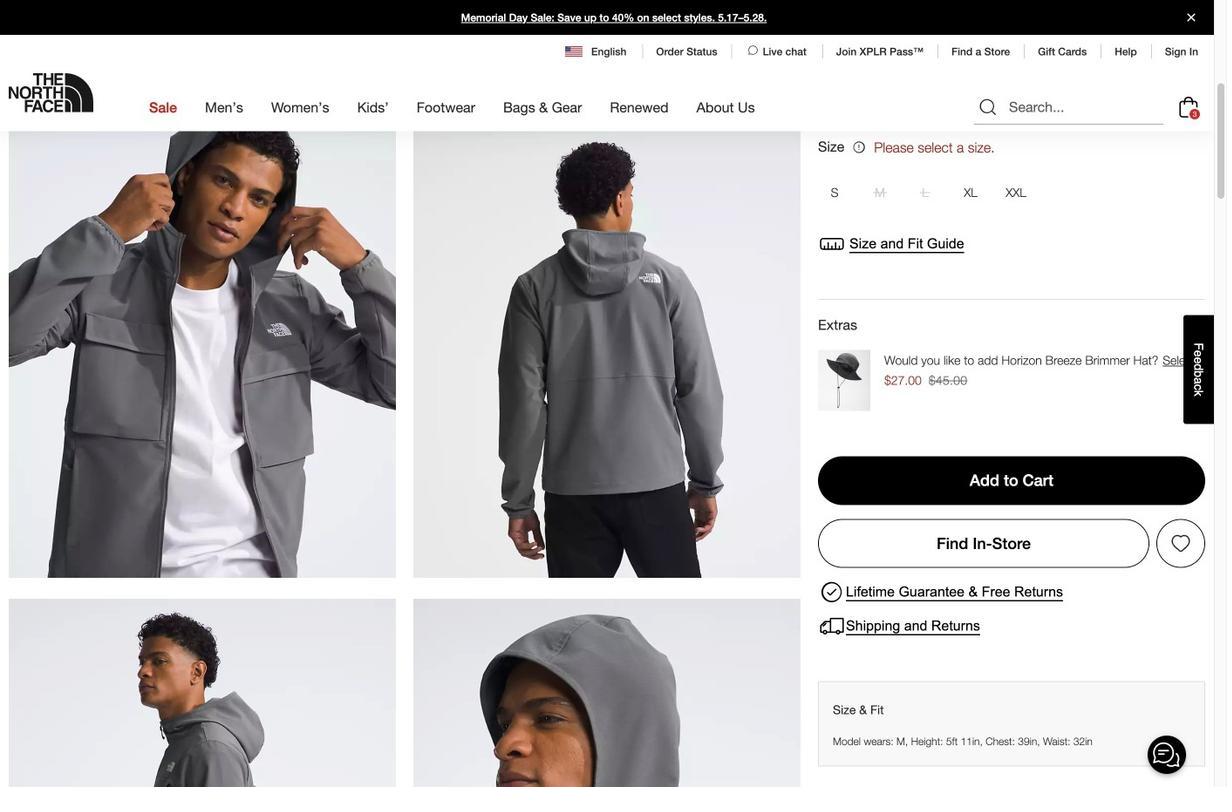 Task type: locate. For each thing, give the bounding box(es) containing it.
list box
[[818, 176, 1206, 209]]

0 vertical spatial color option group
[[818, 0, 1206, 23]]

1 color option group from the top
[[818, 0, 1206, 23]]

Search search field
[[974, 90, 1164, 125]]

the north face home page image
[[9, 73, 93, 113]]

1 vertical spatial color option group
[[818, 66, 1206, 106]]

color option group
[[818, 0, 1206, 23], [818, 66, 1206, 106]]

Smoked Pearl radio
[[899, 66, 932, 99]]



Task type: describe. For each thing, give the bounding box(es) containing it.
search all image
[[978, 97, 999, 118]]

2 color option group from the top
[[818, 66, 1206, 106]]

close image
[[1180, 14, 1203, 21]]

horizon breeze brimmer hat image
[[818, 350, 871, 411]]



Task type: vqa. For each thing, say whether or not it's contained in the screenshot.
"Search" SEARCH BOX at the right
yes



